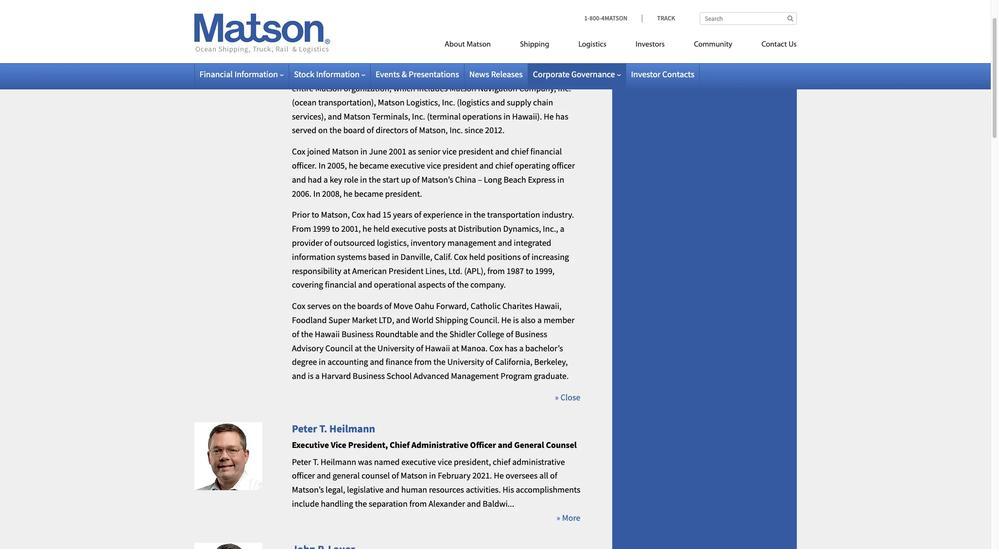 Task type: locate. For each thing, give the bounding box(es) containing it.
1 vertical spatial heilmann
[[321, 456, 356, 467]]

» left more in the bottom of the page
[[557, 512, 560, 523]]

has up california,
[[505, 342, 517, 354]]

t.
[[319, 422, 327, 435], [313, 456, 319, 467]]

2 vertical spatial from
[[409, 498, 427, 509]]

dynamics,
[[503, 223, 541, 234]]

–
[[478, 174, 482, 185]]

1 horizontal spatial shipping
[[520, 41, 549, 49]]

company,
[[519, 83, 556, 94]]

to right 1999
[[332, 223, 340, 234]]

chairman
[[292, 15, 330, 26]]

1 horizontal spatial had
[[367, 209, 381, 220]]

heilmann up general
[[321, 456, 356, 467]]

the down ltd.
[[457, 279, 469, 290]]

at
[[449, 223, 456, 234], [343, 265, 351, 276], [355, 342, 362, 354], [452, 342, 459, 354]]

0 horizontal spatial t.
[[313, 456, 319, 467]]

years
[[393, 209, 412, 220]]

california,
[[495, 356, 533, 368]]

super
[[329, 314, 350, 326]]

cox inside cox joined matson in june 2001 as senior vice president and chief financial officer. in 2005, he became executive vice president and chief operating officer and had a key role in the start up of matson's china – long beach express in 2006. in 2008, he became president.
[[292, 146, 305, 157]]

matson, up releases
[[496, 55, 525, 66]]

» close link
[[555, 392, 581, 403]]

business
[[342, 328, 374, 340], [515, 328, 547, 340], [353, 370, 385, 382]]

held up (apl),
[[469, 251, 485, 262]]

a inside cox joined matson in june 2001 as senior vice president and chief financial officer. in 2005, he became executive vice president and chief operating officer and had a key role in the start up of matson's china – long beach express in 2006. in 2008, he became president.
[[324, 174, 328, 185]]

1 vertical spatial vice
[[427, 160, 441, 171]]

events & presentations
[[376, 69, 459, 80]]

matson inside top menu navigation
[[467, 41, 491, 49]]

of inside cox joined matson in june 2001 as senior vice president and chief financial officer. in 2005, he became executive vice president and chief operating officer and had a key role in the start up of matson's china – long beach express in 2006. in 2008, he became president.
[[412, 174, 420, 185]]

served
[[341, 69, 365, 80], [292, 125, 316, 136]]

officer up president,
[[470, 439, 496, 451]]

university down roundtable
[[378, 342, 414, 354]]

&
[[402, 69, 407, 80]]

world
[[412, 314, 434, 326]]

april
[[550, 55, 567, 66]]

and up long
[[479, 160, 494, 171]]

0 vertical spatial heilmann
[[329, 422, 375, 435]]

and up 2006. at the top left of page
[[292, 174, 306, 185]]

peter for peter            t.            heilmann executive vice president, chief administrative officer and general counsel
[[292, 422, 317, 435]]

corporate governance
[[533, 69, 615, 80]]

information for financial information
[[234, 69, 278, 80]]

vice
[[442, 146, 457, 157], [427, 160, 441, 171], [438, 456, 452, 467]]

of right years
[[414, 209, 421, 220]]

2 vertical spatial officer
[[292, 470, 315, 481]]

1 vertical spatial he
[[501, 314, 511, 326]]

at down systems
[[343, 265, 351, 276]]

shipping inside top menu navigation
[[520, 41, 549, 49]]

matson
[[467, 41, 491, 49], [315, 83, 342, 94], [450, 83, 476, 94], [378, 97, 405, 108], [344, 111, 370, 122], [332, 146, 359, 157], [401, 470, 427, 481]]

of
[[441, 55, 448, 66], [487, 55, 494, 66], [367, 125, 374, 136], [410, 125, 417, 136], [412, 174, 420, 185], [414, 209, 421, 220], [325, 237, 332, 248], [523, 251, 530, 262], [448, 279, 455, 290], [384, 300, 392, 312], [292, 328, 299, 340], [506, 328, 513, 340], [416, 342, 423, 354], [486, 356, 493, 368], [392, 470, 399, 481], [550, 470, 557, 481]]

1 horizontal spatial officer
[[433, 69, 456, 80]]

about matson link
[[430, 36, 505, 56]]

a right also
[[537, 314, 542, 326]]

financial down responsibility
[[325, 279, 356, 290]]

university
[[378, 342, 414, 354], [447, 356, 484, 368]]

cox serves on the boards of move oahu forward, catholic charites hawaii, foodland super market ltd, and world shipping council. he is also a member of the hawaii business roundtable and the shidler college of business advisory council at the university of hawaii at manoa. cox has a bachelor's degree in accounting and finance from the university of california, berkeley, and is a harvard business school advanced management program graduate.
[[292, 300, 575, 382]]

and down activities.
[[467, 498, 481, 509]]

he inside matthew j. cox was appointed chairman of the board of matson, inc. in april 2017. having served as chief executive officer since 2012, cox oversees the entire matson organization, which includes matson navigation company, inc. (ocean transportation), matson logistics, inc. (logistics and supply chain services), and matson terminals, inc. (terminal operations in hawaii). he has served on the board of directors of matson, inc. since 2012.
[[544, 111, 554, 122]]

finance
[[386, 356, 413, 368]]

0 vertical spatial became
[[360, 160, 389, 171]]

1 vertical spatial president
[[443, 160, 478, 171]]

catholic
[[471, 300, 501, 312]]

matson,
[[292, 32, 321, 43], [496, 55, 525, 66], [419, 125, 448, 136], [321, 209, 350, 220]]

t. inside peter            t.            heilmann executive vice president, chief administrative officer and general counsel
[[319, 422, 327, 435]]

community
[[694, 41, 732, 49]]

0 horizontal spatial to
[[312, 209, 319, 220]]

and left general
[[498, 439, 513, 451]]

0 vertical spatial financial
[[531, 146, 562, 157]]

0 vertical spatial t.
[[319, 422, 327, 435]]

executive left vice
[[292, 439, 329, 451]]

he
[[349, 160, 358, 171], [343, 188, 353, 199], [363, 223, 372, 234]]

the down about
[[450, 55, 462, 66]]

president up the –
[[459, 146, 493, 157]]

1 vertical spatial in
[[313, 188, 320, 199]]

1 horizontal spatial to
[[332, 223, 340, 234]]

1 vertical spatial t.
[[313, 456, 319, 467]]

officer inside peter            t.            heilmann executive vice president, chief administrative officer and general counsel
[[470, 439, 496, 451]]

from down human
[[409, 498, 427, 509]]

charites
[[503, 300, 533, 312]]

1 horizontal spatial matson's
[[421, 174, 453, 185]]

1 vertical spatial oversees
[[506, 470, 538, 481]]

became down the role
[[354, 188, 383, 199]]

executive
[[370, 15, 407, 26], [292, 439, 329, 451]]

1 vertical spatial was
[[358, 456, 372, 467]]

peter inside peter t. heilmann was named executive vice president, chief administrative officer and general counsel of matson in february 2021. he oversees all of matson's legal, legislative and human resources activities. his accomplishments include handling the separation from alexander and baldwi... » more
[[292, 456, 311, 467]]

board
[[464, 55, 485, 66], [343, 125, 365, 136]]

of right college
[[506, 328, 513, 340]]

inc. down corporate governance
[[558, 83, 571, 94]]

president,
[[454, 456, 491, 467]]

1 vertical spatial officer
[[470, 439, 496, 451]]

» left close
[[555, 392, 559, 403]]

johnlauer 140px image
[[194, 543, 262, 549]]

officer up chairman
[[408, 15, 434, 26]]

council
[[325, 342, 353, 354]]

2 horizontal spatial officer
[[552, 160, 575, 171]]

1 horizontal spatial officer
[[470, 439, 496, 451]]

officer up includes
[[433, 69, 456, 80]]

information for stock information
[[316, 69, 360, 80]]

matson inside peter t. heilmann was named executive vice president, chief administrative officer and general counsel of matson in february 2021. he oversees all of matson's legal, legislative and human resources activities. his accomplishments include handling the separation from alexander and baldwi... » more
[[401, 470, 427, 481]]

appointed
[[365, 55, 403, 66]]

feeds
[[647, 8, 669, 19]]

the inside cox joined matson in june 2001 as senior vice president and chief financial officer. in 2005, he became executive vice president and chief operating officer and had a key role in the start up of matson's china – long beach express in 2006. in 2008, he became president.
[[369, 174, 381, 185]]

0 horizontal spatial financial
[[325, 279, 356, 290]]

joined
[[307, 146, 330, 157]]

he right 2001,
[[363, 223, 372, 234]]

» more link
[[557, 512, 581, 523]]

he inside peter t. heilmann was named executive vice president, chief administrative officer and general counsel of matson in february 2021. he oversees all of matson's legal, legislative and human resources activities. his accomplishments include handling the separation from alexander and baldwi... » more
[[494, 470, 504, 481]]

2 peter from the top
[[292, 456, 311, 467]]

served up organization,
[[341, 69, 365, 80]]

the inside peter t. heilmann was named executive vice president, chief administrative officer and general counsel of matson in february 2021. he oversees all of matson's legal, legislative and human resources activities. his accomplishments include handling the separation from alexander and baldwi... » more
[[355, 498, 367, 509]]

2001
[[389, 146, 406, 157]]

shipping up corporate
[[520, 41, 549, 49]]

0 horizontal spatial shipping
[[435, 314, 468, 326]]

he inside prior to matson, cox had 15 years of experience in the transportation industry. from 1999 to 2001, he held executive posts at distribution dynamics, inc., a provider of outsourced logistics, inventory management and integrated information systems based in danville, calif. cox held positions of increasing responsibility at american president lines, ltd. (apl), from 1987 to 1999, covering financial and operational aspects of the company.
[[363, 223, 372, 234]]

» inside peter t. heilmann was named executive vice president, chief administrative officer and general counsel of matson in february 2021. he oversees all of matson's legal, legislative and human resources activities. his accomplishments include handling the separation from alexander and baldwi... » more
[[557, 512, 560, 523]]

operating
[[515, 160, 550, 171]]

the up super
[[344, 300, 356, 312]]

peter
[[292, 422, 317, 435], [292, 456, 311, 467]]

mattcox 140px image
[[194, 0, 262, 66]]

financial up "operating"
[[531, 146, 562, 157]]

0 vertical spatial executive
[[370, 15, 407, 26]]

chief inside peter t. heilmann was named executive vice president, chief administrative officer and general counsel of matson in february 2021. he oversees all of matson's legal, legislative and human resources activities. his accomplishments include handling the separation from alexander and baldwi... » more
[[493, 456, 511, 467]]

matson, up 1999
[[321, 209, 350, 220]]

on down services),
[[318, 125, 328, 136]]

from up advanced
[[414, 356, 432, 368]]

governance
[[571, 69, 615, 80]]

None search field
[[700, 12, 797, 25]]

0 vertical spatial on
[[318, 125, 328, 136]]

4matson
[[601, 14, 628, 22]]

business down the accounting
[[353, 370, 385, 382]]

key
[[330, 174, 342, 185]]

1 vertical spatial on
[[332, 300, 342, 312]]

hawaii down shidler
[[425, 342, 450, 354]]

0 vertical spatial served
[[341, 69, 365, 80]]

matson up 2005,
[[332, 146, 359, 157]]

1 information from the left
[[234, 69, 278, 80]]

peter inside peter            t.            heilmann executive vice president, chief administrative officer and general counsel
[[292, 422, 317, 435]]

1 horizontal spatial held
[[469, 251, 485, 262]]

0 vertical spatial is
[[513, 314, 519, 326]]

0 horizontal spatial officer
[[292, 470, 315, 481]]

1 vertical spatial financial
[[325, 279, 356, 290]]

1 peter from the top
[[292, 422, 317, 435]]

heilmann up vice
[[329, 422, 375, 435]]

1 horizontal spatial information
[[316, 69, 360, 80]]

was inside matthew j. cox was appointed chairman of the board of matson, inc. in april 2017. having served as chief executive officer since 2012, cox oversees the entire matson organization, which includes matson navigation company, inc. (ocean transportation), matson logistics, inc. (logistics and supply chain services), and matson terminals, inc. (terminal operations in hawaii). he has served on the board of directors of matson, inc. since 2012.
[[349, 55, 363, 66]]

2 vertical spatial to
[[526, 265, 533, 276]]

a left key
[[324, 174, 328, 185]]

0 vertical spatial peter
[[292, 422, 317, 435]]

officer inside cox joined matson in june 2001 as senior vice president and chief financial officer. in 2005, he became executive vice president and chief operating officer and had a key role in the start up of matson's china – long beach express in 2006. in 2008, he became president.
[[552, 160, 575, 171]]

heilmann inside peter            t.            heilmann executive vice president, chief administrative officer and general counsel
[[329, 422, 375, 435]]

0 vertical spatial has
[[556, 111, 568, 122]]

to right 1987
[[526, 265, 533, 276]]

information
[[234, 69, 278, 80], [316, 69, 360, 80]]

1 vertical spatial as
[[408, 146, 416, 157]]

directors
[[376, 125, 408, 136]]

became
[[360, 160, 389, 171], [354, 188, 383, 199]]

from inside prior to matson, cox had 15 years of experience in the transportation industry. from 1999 to 2001, he held executive posts at distribution dynamics, inc., a provider of outsourced logistics, inventory management and integrated information systems based in danville, calif. cox held positions of increasing responsibility at american president lines, ltd. (apl), from 1987 to 1999, covering financial and operational aspects of the company.
[[487, 265, 505, 276]]

which
[[393, 83, 415, 94]]

and down 2012. at the top of the page
[[495, 146, 509, 157]]

0 vertical spatial was
[[349, 55, 363, 66]]

2 information from the left
[[316, 69, 360, 80]]

1 vertical spatial matson's
[[292, 484, 324, 495]]

t. for peter t. heilmann was named executive vice president, chief administrative officer and general counsel of matson in february 2021. he oversees all of matson's legal, legislative and human resources activities. his accomplishments include handling the separation from alexander and baldwi... » more
[[313, 456, 319, 467]]

forward,
[[436, 300, 469, 312]]

0 horizontal spatial information
[[234, 69, 278, 80]]

aspects
[[418, 279, 446, 290]]

vice inside peter t. heilmann was named executive vice president, chief administrative officer and general counsel of matson in february 2021. he oversees all of matson's legal, legislative and human resources activities. his accomplishments include handling the separation from alexander and baldwi... » more
[[438, 456, 452, 467]]

heilmann for peter t. heilmann was named executive vice president, chief administrative officer and general counsel of matson in february 2021. he oversees all of matson's legal, legislative and human resources activities. his accomplishments include handling the separation from alexander and baldwi... » more
[[321, 456, 356, 467]]

information right financial
[[234, 69, 278, 80]]

financial information link
[[199, 69, 284, 80]]

to right prior
[[312, 209, 319, 220]]

1 horizontal spatial executive
[[370, 15, 407, 26]]

became down june
[[360, 160, 389, 171]]

0 vertical spatial he
[[544, 111, 554, 122]]

was inside peter t. heilmann was named executive vice president, chief administrative officer and general counsel of matson in february 2021. he oversees all of matson's legal, legislative and human resources activities. his accomplishments include handling the separation from alexander and baldwi... » more
[[358, 456, 372, 467]]

heilmann inside peter t. heilmann was named executive vice president, chief administrative officer and general counsel of matson in february 2021. he oversees all of matson's legal, legislative and human resources activities. his accomplishments include handling the separation from alexander and baldwi... » more
[[321, 456, 356, 467]]

foodland
[[292, 314, 327, 326]]

0 horizontal spatial university
[[378, 342, 414, 354]]

2 vertical spatial he
[[494, 470, 504, 481]]

1 horizontal spatial university
[[447, 356, 484, 368]]

was down the president,
[[358, 456, 372, 467]]

was for cox
[[349, 55, 363, 66]]

shipping inside cox serves on the boards of move oahu forward, catholic charites hawaii, foodland super market ltd, and world shipping council. he is also a member of the hawaii business roundtable and the shidler college of business advisory council at the university of hawaii at manoa. cox has a bachelor's degree in accounting and finance from the university of california, berkeley, and is a harvard business school advanced management program graduate.
[[435, 314, 468, 326]]

executive down administrative
[[401, 456, 436, 467]]

in inside cox serves on the boards of move oahu forward, catholic charites hawaii, foodland super market ltd, and world shipping council. he is also a member of the hawaii business roundtable and the shidler college of business advisory council at the university of hawaii at manoa. cox has a bachelor's degree in accounting and finance from the university of california, berkeley, and is a harvard business school advanced management program graduate.
[[319, 356, 326, 368]]

in left 2008,
[[313, 188, 320, 199]]

1 vertical spatial officer
[[552, 160, 575, 171]]

0 horizontal spatial as
[[367, 69, 375, 80]]

cox up navigation
[[499, 69, 513, 80]]

company.
[[470, 279, 506, 290]]

peter t. heilmann was named executive vice president, chief administrative officer and general counsel of matson in february 2021. he oversees all of matson's legal, legislative and human resources activities. his accomplishments include handling the separation from alexander and baldwi... » more
[[292, 456, 581, 523]]

he up the role
[[349, 160, 358, 171]]

officer
[[408, 15, 434, 26], [470, 439, 496, 451]]

shipping down forward,
[[435, 314, 468, 326]]

0 vertical spatial from
[[487, 265, 505, 276]]

0 horizontal spatial board
[[343, 125, 365, 136]]

matson image
[[194, 14, 330, 53]]

of left directors
[[367, 125, 374, 136]]

danville,
[[401, 251, 432, 262]]

hawaii
[[315, 328, 340, 340], [425, 342, 450, 354]]

he down charites
[[501, 314, 511, 326]]

1 vertical spatial he
[[343, 188, 353, 199]]

vice down senior
[[427, 160, 441, 171]]

includes
[[417, 83, 448, 94]]

0 vertical spatial board
[[464, 55, 485, 66]]

oversees inside peter t. heilmann was named executive vice president, chief administrative officer and general counsel of matson in february 2021. he oversees all of matson's legal, legislative and human resources activities. his accomplishments include handling the separation from alexander and baldwi... » more
[[506, 470, 538, 481]]

matson up (logistics
[[450, 83, 476, 94]]

he right 2021.
[[494, 470, 504, 481]]

1 vertical spatial has
[[505, 342, 517, 354]]

0 vertical spatial shipping
[[520, 41, 549, 49]]

in
[[319, 160, 326, 171], [313, 188, 320, 199]]

0 vertical spatial as
[[367, 69, 375, 80]]

t. for peter            t.            heilmann executive vice president, chief administrative officer and general counsel
[[319, 422, 327, 435]]

june
[[369, 146, 387, 157]]

had left 15
[[367, 209, 381, 220]]

0 horizontal spatial executive
[[292, 439, 329, 451]]

on up super
[[332, 300, 342, 312]]

from down positions
[[487, 265, 505, 276]]

0 horizontal spatial chief
[[348, 15, 368, 26]]

as up organization,
[[367, 69, 375, 80]]

financial inside prior to matson, cox had 15 years of experience in the transportation industry. from 1999 to 2001, he held executive posts at distribution dynamics, inc., a provider of outsourced logistics, inventory management and integrated information systems based in danville, calif. cox held positions of increasing responsibility at american president lines, ltd. (apl), from 1987 to 1999, covering financial and operational aspects of the company.
[[325, 279, 356, 290]]

council.
[[470, 314, 500, 326]]

1 horizontal spatial chief
[[390, 439, 410, 451]]

from
[[292, 223, 311, 234]]

logistics,
[[377, 237, 409, 248]]

oversees up company,
[[514, 69, 547, 80]]

executive for heilmann
[[292, 439, 329, 451]]

1-
[[584, 14, 590, 22]]

officer inside peter t. heilmann was named executive vice president, chief administrative officer and general counsel of matson in february 2021. he oversees all of matson's legal, legislative and human resources activities. his accomplishments include handling the separation from alexander and baldwi... » more
[[292, 470, 315, 481]]

1 vertical spatial is
[[308, 370, 314, 382]]

of down named
[[392, 470, 399, 481]]

he down the role
[[343, 188, 353, 199]]

0 vertical spatial to
[[312, 209, 319, 220]]

college
[[477, 328, 504, 340]]

0 horizontal spatial had
[[308, 174, 322, 185]]

2008,
[[322, 188, 342, 199]]

of right up
[[412, 174, 420, 185]]

0 vertical spatial held
[[373, 223, 390, 234]]

shidler
[[449, 328, 476, 340]]

at right posts
[[449, 223, 456, 234]]

(terminal
[[427, 111, 461, 122]]

officer up express
[[552, 160, 575, 171]]

0 vertical spatial had
[[308, 174, 322, 185]]

0 vertical spatial oversees
[[514, 69, 547, 80]]

news
[[469, 69, 489, 80]]

executive inside peter t. heilmann was named executive vice president, chief administrative officer and general counsel of matson in february 2021. he oversees all of matson's legal, legislative and human resources activities. his accomplishments include handling the separation from alexander and baldwi... » more
[[401, 456, 436, 467]]

2 vertical spatial he
[[363, 223, 372, 234]]

shipping
[[520, 41, 549, 49], [435, 314, 468, 326]]

vice up february
[[438, 456, 452, 467]]

board down the transportation),
[[343, 125, 365, 136]]

1 vertical spatial from
[[414, 356, 432, 368]]

up
[[401, 174, 411, 185]]

1 horizontal spatial on
[[332, 300, 342, 312]]

0 vertical spatial hawaii
[[315, 328, 340, 340]]

t. inside peter t. heilmann was named executive vice president, chief administrative officer and general counsel of matson in february 2021. he oversees all of matson's legal, legislative and human resources activities. his accomplishments include handling the separation from alexander and baldwi... » more
[[313, 456, 319, 467]]

1 horizontal spatial served
[[341, 69, 365, 80]]

1 vertical spatial shipping
[[435, 314, 468, 326]]

of right directors
[[410, 125, 417, 136]]

bachelor's
[[525, 342, 563, 354]]

0 horizontal spatial is
[[308, 370, 314, 382]]

has inside matthew j. cox was appointed chairman of the board of matson, inc. in april 2017. having served as chief executive officer since 2012, cox oversees the entire matson organization, which includes matson navigation company, inc. (ocean transportation), matson logistics, inc. (logistics and supply chain services), and matson terminals, inc. (terminal operations in hawaii). he has served on the board of directors of matson, inc. since 2012.
[[556, 111, 568, 122]]

1 vertical spatial peter
[[292, 456, 311, 467]]

officer.
[[292, 160, 317, 171]]

held down 15
[[373, 223, 390, 234]]

the left start
[[369, 174, 381, 185]]

1 vertical spatial board
[[343, 125, 365, 136]]

chairman
[[404, 55, 439, 66]]

has right hawaii).
[[556, 111, 568, 122]]

cox up the officer.
[[292, 146, 305, 157]]

0 vertical spatial officer
[[408, 15, 434, 26]]

cox
[[333, 55, 347, 66], [499, 69, 513, 80], [292, 146, 305, 157], [352, 209, 365, 220], [454, 251, 467, 262], [292, 300, 305, 312], [489, 342, 503, 354]]

0 vertical spatial matson's
[[421, 174, 453, 185]]

heilmann
[[329, 422, 375, 435], [321, 456, 356, 467]]

1 vertical spatial executive
[[292, 439, 329, 451]]

information
[[292, 251, 335, 262]]

0 vertical spatial officer
[[433, 69, 456, 80]]

1 vertical spatial had
[[367, 209, 381, 220]]

1 vertical spatial chief
[[390, 439, 410, 451]]

from inside peter t. heilmann was named executive vice president, chief administrative officer and general counsel of matson in february 2021. he oversees all of matson's legal, legislative and human resources activities. his accomplishments include handling the separation from alexander and baldwi... » more
[[409, 498, 427, 509]]

degree
[[292, 356, 317, 368]]

executive inside peter            t.            heilmann executive vice president, chief administrative officer and general counsel
[[292, 439, 329, 451]]

oversees up his
[[506, 470, 538, 481]]

the down legislative
[[355, 498, 367, 509]]

chief
[[377, 69, 394, 80], [511, 146, 529, 157], [495, 160, 513, 171], [493, 456, 511, 467]]

matson up human
[[401, 470, 427, 481]]

1 horizontal spatial financial
[[531, 146, 562, 157]]

financial
[[531, 146, 562, 157], [325, 279, 356, 290]]

and inside peter            t.            heilmann executive vice president, chief administrative officer and general counsel
[[498, 439, 513, 451]]

officer inside matthew j. cox was appointed chairman of the board of matson, inc. in april 2017. having served as chief executive officer since 2012, cox oversees the entire matson organization, which includes matson navigation company, inc. (ocean transportation), matson logistics, inc. (logistics and supply chain services), and matson terminals, inc. (terminal operations in hawaii). he has served on the board of directors of matson, inc. since 2012.
[[433, 69, 456, 80]]

had down the officer.
[[308, 174, 322, 185]]

in right the role
[[360, 174, 367, 185]]

executive up appointed
[[370, 15, 407, 26]]

1 horizontal spatial has
[[556, 111, 568, 122]]

and down degree
[[292, 370, 306, 382]]

0 horizontal spatial matson's
[[292, 484, 324, 495]]

of up management
[[486, 356, 493, 368]]

chief inside matthew j. cox was appointed chairman of the board of matson, inc. in april 2017. having served as chief executive officer since 2012, cox oversees the entire matson organization, which includes matson navigation company, inc. (ocean transportation), matson logistics, inc. (logistics and supply chain services), and matson terminals, inc. (terminal operations in hawaii). he has served on the board of directors of matson, inc. since 2012.
[[377, 69, 394, 80]]

information down 'j.'
[[316, 69, 360, 80]]

as inside cox joined matson in june 2001 as senior vice president and chief financial officer. in 2005, he became executive vice president and chief operating officer and had a key role in the start up of matson's china – long beach express in 2006. in 2008, he became president.
[[408, 146, 416, 157]]

heilmann for peter            t.            heilmann executive vice president, chief administrative officer and general counsel
[[329, 422, 375, 435]]



Task type: vqa. For each thing, say whether or not it's contained in the screenshot.
2019 Annual Report article
no



Task type: describe. For each thing, give the bounding box(es) containing it.
february
[[438, 470, 471, 481]]

0 vertical spatial president
[[459, 146, 493, 157]]

1 horizontal spatial is
[[513, 314, 519, 326]]

and up separation
[[385, 484, 400, 495]]

of down ltd.
[[448, 279, 455, 290]]

matson, inside prior to matson, cox had 15 years of experience in the transportation industry. from 1999 to 2001, he held executive posts at distribution dynamics, inc., a provider of outsourced logistics, inventory management and integrated information systems based in danville, calif. cox held positions of increasing responsibility at american president lines, ltd. (apl), from 1987 to 1999, covering financial and operational aspects of the company.
[[321, 209, 350, 220]]

and down world
[[420, 328, 434, 340]]

entire
[[292, 83, 313, 94]]

separation
[[369, 498, 408, 509]]

china
[[455, 174, 476, 185]]

executive inside cox joined matson in june 2001 as senior vice president and chief financial officer. in 2005, he became executive vice president and chief operating officer and had a key role in the start up of matson's china – long beach express in 2006. in 2008, he became president.
[[390, 160, 425, 171]]

2017.
[[292, 69, 312, 80]]

at up the accounting
[[355, 342, 362, 354]]

business down also
[[515, 328, 547, 340]]

matson up terminals,
[[378, 97, 405, 108]]

and up positions
[[498, 237, 512, 248]]

the up distribution
[[473, 209, 486, 220]]

contact
[[762, 41, 787, 49]]

of down 1999
[[325, 237, 332, 248]]

stock information link
[[294, 69, 365, 80]]

0 vertical spatial chief
[[348, 15, 368, 26]]

in up 2012. at the top of the page
[[504, 111, 510, 122]]

on inside cox serves on the boards of move oahu forward, catholic charites hawaii, foodland super market ltd, and world shipping council. he is also a member of the hawaii business roundtable and the shidler college of business advisory council at the university of hawaii at manoa. cox has a bachelor's degree in accounting and finance from the university of california, berkeley, and is a harvard business school advanced management program graduate.
[[332, 300, 342, 312]]

» close
[[555, 392, 581, 403]]

inc. up 'j.'
[[323, 32, 336, 43]]

and left finance
[[370, 356, 384, 368]]

express
[[528, 174, 556, 185]]

top menu navigation
[[401, 36, 797, 56]]

provider
[[292, 237, 323, 248]]

events & presentations link
[[376, 69, 459, 80]]

chief inside peter            t.            heilmann executive vice president, chief administrative officer and general counsel
[[390, 439, 410, 451]]

cox up foodland
[[292, 300, 305, 312]]

0 vertical spatial university
[[378, 342, 414, 354]]

had inside prior to matson, cox had 15 years of experience in the transportation industry. from 1999 to 2001, he held executive posts at distribution dynamics, inc., a provider of outsourced logistics, inventory management and integrated information systems based in danville, calif. cox held positions of increasing responsibility at american president lines, ltd. (apl), from 1987 to 1999, covering financial and operational aspects of the company.
[[367, 209, 381, 220]]

track
[[657, 14, 675, 22]]

1 vertical spatial hawaii
[[425, 342, 450, 354]]

ltd.
[[449, 265, 462, 276]]

matson's inside peter t. heilmann was named executive vice president, chief administrative officer and general counsel of matson in february 2021. he oversees all of matson's legal, legislative and human resources activities. his accomplishments include handling the separation from alexander and baldwi... » more
[[292, 484, 324, 495]]

Search search field
[[700, 12, 797, 25]]

having
[[313, 69, 339, 80]]

on inside matthew j. cox was appointed chairman of the board of matson, inc. in april 2017. having served as chief executive officer since 2012, cox oversees the entire matson organization, which includes matson navigation company, inc. (ocean transportation), matson logistics, inc. (logistics and supply chain services), and matson terminals, inc. (terminal operations in hawaii). he has served on the board of directors of matson, inc. since 2012.
[[318, 125, 328, 136]]

stock
[[294, 69, 314, 80]]

j.
[[326, 55, 332, 66]]

hawaii,
[[534, 300, 562, 312]]

0 horizontal spatial hawaii
[[315, 328, 340, 340]]

has inside cox serves on the boards of move oahu forward, catholic charites hawaii, foodland super market ltd, and world shipping council. he is also a member of the hawaii business roundtable and the shidler college of business advisory council at the university of hawaii at manoa. cox has a bachelor's degree in accounting and finance from the university of california, berkeley, and is a harvard business school advanced management program graduate.
[[505, 342, 517, 354]]

all
[[539, 470, 548, 481]]

0 horizontal spatial held
[[373, 223, 390, 234]]

experience
[[423, 209, 463, 220]]

0 vertical spatial since
[[457, 69, 476, 80]]

search image
[[787, 15, 793, 21]]

financial inside cox joined matson in june 2001 as senior vice president and chief financial officer. in 2005, he became executive vice president and chief operating officer and had a key role in the start up of matson's china – long beach express in 2006. in 2008, he became president.
[[531, 146, 562, 157]]

advanced
[[414, 370, 449, 382]]

ltd,
[[379, 314, 394, 326]]

news releases link
[[469, 69, 523, 80]]

as inside matthew j. cox was appointed chairman of the board of matson, inc. in april 2017. having served as chief executive officer since 2012, cox oversees the entire matson organization, which includes matson navigation company, inc. (ocean transportation), matson logistics, inc. (logistics and supply chain services), and matson terminals, inc. (terminal operations in hawaii). he has served on the board of directors of matson, inc. since 2012.
[[367, 69, 375, 80]]

0 horizontal spatial officer
[[408, 15, 434, 26]]

0 vertical spatial in
[[319, 160, 326, 171]]

the up the accounting
[[364, 342, 376, 354]]

a left harvard
[[315, 370, 320, 382]]

chief up beach
[[495, 160, 513, 171]]

the left shidler
[[436, 328, 448, 340]]

inc.,
[[543, 223, 558, 234]]

of up ltd,
[[384, 300, 392, 312]]

of right all
[[550, 470, 557, 481]]

the down april at right top
[[548, 69, 560, 80]]

cox joined matson in june 2001 as senior vice president and chief financial officer. in 2005, he became executive vice president and chief operating officer and had a key role in the start up of matson's china – long beach express in 2006. in 2008, he became president.
[[292, 146, 575, 199]]

1-800-4matson link
[[584, 14, 642, 22]]

market
[[352, 314, 377, 326]]

1987
[[507, 265, 524, 276]]

legal,
[[326, 484, 345, 495]]

inc. up corporate
[[527, 55, 540, 66]]

inc. down (terminal
[[450, 125, 463, 136]]

0 vertical spatial »
[[555, 392, 559, 403]]

calif.
[[434, 251, 452, 262]]

2012,
[[478, 69, 498, 80]]

inc. down 'logistics,'
[[412, 111, 425, 122]]

in left june
[[360, 146, 367, 157]]

cox right 'j.'
[[333, 55, 347, 66]]

supply
[[507, 97, 531, 108]]

executive for chief
[[370, 15, 407, 26]]

in up distribution
[[465, 209, 472, 220]]

of up presentations
[[441, 55, 448, 66]]

baldwi...
[[483, 498, 514, 509]]

general
[[333, 470, 360, 481]]

named
[[374, 456, 400, 467]]

2021.
[[473, 470, 492, 481]]

peter for peter t. heilmann was named executive vice president, chief administrative officer and general counsel of matson in february 2021. he oversees all of matson's legal, legislative and human resources activities. his accomplishments include handling the separation from alexander and baldwi... » more
[[292, 456, 311, 467]]

systems
[[337, 251, 366, 262]]

2 horizontal spatial to
[[526, 265, 533, 276]]

15
[[383, 209, 391, 220]]

a up california,
[[519, 342, 524, 354]]

matson's inside cox joined matson in june 2001 as senior vice president and chief financial officer. in 2005, he became executive vice president and chief operating officer and had a key role in the start up of matson's china – long beach express in 2006. in 2008, he became president.
[[421, 174, 453, 185]]

school
[[387, 370, 412, 382]]

matson down stock information link
[[315, 83, 342, 94]]

and right chairman
[[331, 15, 346, 26]]

business down market
[[342, 328, 374, 340]]

cox up 2001,
[[352, 209, 365, 220]]

operations
[[462, 111, 502, 122]]

shipping link
[[505, 36, 564, 56]]

accomplishments
[[516, 484, 580, 495]]

president.
[[385, 188, 422, 199]]

2006.
[[292, 188, 312, 199]]

integrated
[[514, 237, 551, 248]]

lines,
[[425, 265, 447, 276]]

matson down the transportation),
[[344, 111, 370, 122]]

covering
[[292, 279, 323, 290]]

financial information
[[199, 69, 278, 80]]

services),
[[292, 111, 326, 122]]

(apl),
[[464, 265, 486, 276]]

executive inside prior to matson, cox had 15 years of experience in the transportation industry. from 1999 to 2001, he held executive posts at distribution dynamics, inc., a provider of outsourced logistics, inventory management and integrated information systems based in danville, calif. cox held positions of increasing responsibility at american president lines, ltd. (apl), from 1987 to 1999, covering financial and operational aspects of the company.
[[391, 223, 426, 234]]

1 vertical spatial to
[[332, 223, 340, 234]]

a inside prior to matson, cox had 15 years of experience in the transportation industry. from 1999 to 2001, he held executive posts at distribution dynamics, inc., a provider of outsourced logistics, inventory management and integrated information systems based in danville, calif. cox held positions of increasing responsibility at american president lines, ltd. (apl), from 1987 to 1999, covering financial and operational aspects of the company.
[[560, 223, 564, 234]]

rss feeds link
[[632, 8, 669, 19]]

and down the transportation),
[[328, 111, 342, 122]]

matson, down chairman
[[292, 32, 321, 43]]

alexander
[[429, 498, 465, 509]]

administrative
[[411, 439, 468, 451]]

1-800-4matson
[[584, 14, 628, 22]]

2012.
[[485, 125, 505, 136]]

in down logistics,
[[392, 251, 399, 262]]

0 vertical spatial he
[[349, 160, 358, 171]]

1 vertical spatial held
[[469, 251, 485, 262]]

at down shidler
[[452, 342, 459, 354]]

the up 'advisory'
[[301, 328, 313, 340]]

in left april at right top
[[542, 55, 549, 66]]

investors
[[636, 41, 665, 49]]

he inside cox serves on the boards of move oahu forward, catholic charites hawaii, foodland super market ltd, and world shipping council. he is also a member of the hawaii business roundtable and the shidler college of business advisory council at the university of hawaii at manoa. cox has a bachelor's degree in accounting and finance from the university of california, berkeley, and is a harvard business school advanced management program graduate.
[[501, 314, 511, 326]]

and down american
[[358, 279, 372, 290]]

program
[[501, 370, 532, 382]]

1 vertical spatial became
[[354, 188, 383, 199]]

inc. up (terminal
[[442, 97, 455, 108]]

serves
[[307, 300, 331, 312]]

logistics
[[579, 41, 607, 49]]

president
[[389, 265, 424, 276]]

his
[[503, 484, 514, 495]]

the up joined
[[329, 125, 342, 136]]

the up advanced
[[434, 356, 446, 368]]

responsibility
[[292, 265, 342, 276]]

matson inside cox joined matson in june 2001 as senior vice president and chief financial officer. in 2005, he became executive vice president and chief operating officer and had a key role in the start up of matson's china – long beach express in 2006. in 2008, he became president.
[[332, 146, 359, 157]]

beach
[[504, 174, 526, 185]]

1 vertical spatial since
[[465, 125, 483, 136]]

legislative
[[347, 484, 384, 495]]

start
[[383, 174, 399, 185]]

in inside peter t. heilmann was named executive vice president, chief administrative officer and general counsel of matson in february 2021. he oversees all of matson's legal, legislative and human resources activities. his accomplishments include handling the separation from alexander and baldwi... » more
[[429, 470, 436, 481]]

matson, down (terminal
[[419, 125, 448, 136]]

0 horizontal spatial served
[[292, 125, 316, 136]]

presentations
[[409, 69, 459, 80]]

graduate.
[[534, 370, 569, 382]]

in right express
[[557, 174, 564, 185]]

peterheilmann 140px image
[[194, 422, 262, 490]]

matthew
[[292, 55, 324, 66]]

peter            t.            heilmann executive vice president, chief administrative officer and general counsel
[[292, 422, 577, 451]]

1 horizontal spatial board
[[464, 55, 485, 66]]

logistics link
[[564, 36, 621, 56]]

include
[[292, 498, 319, 509]]

0 vertical spatial vice
[[442, 146, 457, 157]]

prior
[[292, 209, 310, 220]]

of up 'advisory'
[[292, 328, 299, 340]]

1 vertical spatial university
[[447, 356, 484, 368]]

and down move
[[396, 314, 410, 326]]

of up 2012,
[[487, 55, 494, 66]]

oversees inside matthew j. cox was appointed chairman of the board of matson, inc. in april 2017. having served as chief executive officer since 2012, cox oversees the entire matson organization, which includes matson navigation company, inc. (ocean transportation), matson logistics, inc. (logistics and supply chain services), and matson terminals, inc. (terminal operations in hawaii). he has served on the board of directors of matson, inc. since 2012.
[[514, 69, 547, 80]]

and up legal,
[[317, 470, 331, 481]]

about
[[445, 41, 465, 49]]

chain
[[533, 97, 553, 108]]

executive inside matthew j. cox was appointed chairman of the board of matson, inc. in april 2017. having served as chief executive officer since 2012, cox oversees the entire matson organization, which includes matson navigation company, inc. (ocean transportation), matson logistics, inc. (logistics and supply chain services), and matson terminals, inc. (terminal operations in hawaii). he has served on the board of directors of matson, inc. since 2012.
[[396, 69, 431, 80]]

advisory
[[292, 342, 324, 354]]

contact us
[[762, 41, 797, 49]]

posts
[[428, 223, 447, 234]]

of down roundtable
[[416, 342, 423, 354]]

counsel
[[546, 439, 577, 451]]

had inside cox joined matson in june 2001 as senior vice president and chief financial officer. in 2005, he became executive vice president and chief operating officer and had a key role in the start up of matson's china – long beach express in 2006. in 2008, he became president.
[[308, 174, 322, 185]]

industry.
[[542, 209, 574, 220]]

management
[[447, 237, 496, 248]]

roundtable
[[376, 328, 418, 340]]

and down navigation
[[491, 97, 505, 108]]

cox up ltd.
[[454, 251, 467, 262]]

news releases
[[469, 69, 523, 80]]

of down integrated
[[523, 251, 530, 262]]

chief up "operating"
[[511, 146, 529, 157]]

from inside cox serves on the boards of move oahu forward, catholic charites hawaii, foodland super market ltd, and world shipping council. he is also a member of the hawaii business roundtable and the shidler college of business advisory council at the university of hawaii at manoa. cox has a bachelor's degree in accounting and finance from the university of california, berkeley, and is a harvard business school advanced management program graduate.
[[414, 356, 432, 368]]

cox down college
[[489, 342, 503, 354]]

transportation),
[[318, 97, 376, 108]]

was for heilmann
[[358, 456, 372, 467]]

human
[[401, 484, 427, 495]]



